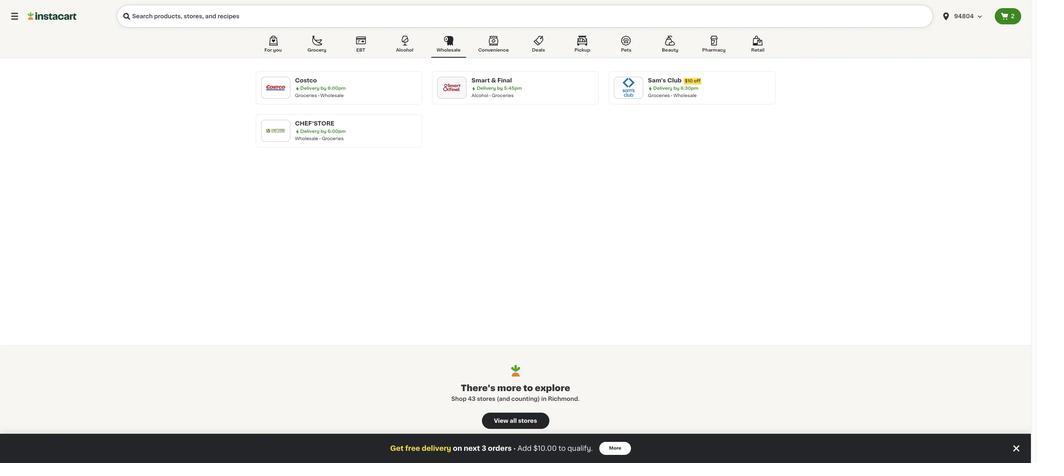 Task type: locate. For each thing, give the bounding box(es) containing it.
wholesale button
[[431, 34, 466, 58]]

groceries down costco
[[295, 93, 317, 98]]

6:00pm
[[328, 86, 346, 91], [328, 129, 346, 134]]

groceries down sam's
[[648, 93, 670, 98]]

view all stores button
[[482, 413, 550, 429]]

stores down there's
[[477, 396, 496, 402]]

delivery for costco
[[301, 86, 320, 91]]

in
[[542, 396, 547, 402]]

delivery
[[301, 86, 320, 91], [477, 86, 496, 91], [654, 86, 673, 91], [301, 129, 320, 134]]

(and
[[497, 396, 510, 402]]

1 horizontal spatial alcohol
[[472, 93, 489, 98]]

groceries wholesale for 6:30pm
[[648, 93, 697, 98]]

2 94804 button from the left
[[942, 5, 991, 28]]

pharmacy button
[[697, 34, 732, 58]]

to up the counting)
[[524, 384, 533, 393]]

get
[[390, 445, 404, 452]]

5:45pm
[[504, 86, 522, 91]]

0 horizontal spatial groceries wholesale
[[295, 93, 344, 98]]

delivery by 6:00pm up wholesale groceries
[[301, 129, 346, 134]]

43
[[468, 396, 476, 402]]

alcohol
[[396, 48, 414, 52], [472, 93, 489, 98]]

1 94804 button from the left
[[937, 5, 996, 28]]

pickup
[[575, 48, 591, 52]]

0 horizontal spatial to
[[524, 384, 533, 393]]

by for costco
[[321, 86, 327, 91]]

instacart image
[[28, 11, 76, 21]]

richmond.
[[548, 396, 580, 402]]

0 vertical spatial stores
[[477, 396, 496, 402]]

pickup button
[[565, 34, 600, 58]]

groceries
[[295, 93, 317, 98], [492, 93, 514, 98], [648, 93, 670, 98], [322, 137, 344, 141]]

there's
[[461, 384, 496, 393]]

wholesale down 6:30pm
[[674, 93, 697, 98]]

get free delivery on next 3 orders • add $10.00 to qualify.
[[390, 445, 593, 452]]

view
[[494, 418, 509, 424]]

1 vertical spatial to
[[559, 445, 566, 452]]

$10.00
[[534, 445, 557, 452]]

orders
[[488, 445, 512, 452]]

stores right all at the left bottom of the page
[[518, 418, 537, 424]]

0 horizontal spatial alcohol
[[396, 48, 414, 52]]

1 6:00pm from the top
[[328, 86, 346, 91]]

grocery
[[308, 48, 327, 52]]

groceries wholesale for 6:00pm
[[295, 93, 344, 98]]

costco logo image
[[265, 77, 286, 98]]

grocery button
[[300, 34, 335, 58]]

beauty
[[662, 48, 679, 52]]

alcohol for alcohol groceries
[[472, 93, 489, 98]]

deals button
[[521, 34, 556, 58]]

convenience
[[479, 48, 509, 52]]

smart & final logo image
[[442, 77, 463, 98]]

stores inside there's more to explore shop 43 stores (and counting) in richmond.
[[477, 396, 496, 402]]

1 vertical spatial 6:00pm
[[328, 129, 346, 134]]

1 horizontal spatial to
[[559, 445, 566, 452]]

by down final at the left
[[497, 86, 503, 91]]

None search field
[[117, 5, 934, 28]]

1 vertical spatial stores
[[518, 418, 537, 424]]

delivery by 6:00pm for chef'store
[[301, 129, 346, 134]]

1 horizontal spatial groceries wholesale
[[648, 93, 697, 98]]

groceries wholesale down 'delivery by 6:30pm'
[[648, 93, 697, 98]]

to inside there's more to explore shop 43 stores (and counting) in richmond.
[[524, 384, 533, 393]]

more button
[[600, 442, 632, 455]]

by up chef'store
[[321, 86, 327, 91]]

to
[[524, 384, 533, 393], [559, 445, 566, 452]]

groceries wholesale
[[295, 93, 344, 98], [648, 93, 697, 98]]

1 groceries wholesale from the left
[[295, 93, 344, 98]]

convenience button
[[475, 34, 512, 58]]

•
[[514, 445, 516, 452]]

wholesale groceries
[[295, 137, 344, 141]]

delivery down smart & final
[[477, 86, 496, 91]]

to right $10.00
[[559, 445, 566, 452]]

0 horizontal spatial stores
[[477, 396, 496, 402]]

wholesale up smart & final logo
[[437, 48, 461, 52]]

delivery by 6:00pm
[[301, 86, 346, 91], [301, 129, 346, 134]]

2 6:00pm from the top
[[328, 129, 346, 134]]

qualify.
[[568, 445, 593, 452]]

groceries wholesale down costco
[[295, 93, 344, 98]]

0 vertical spatial 6:00pm
[[328, 86, 346, 91]]

2 delivery by 6:00pm from the top
[[301, 129, 346, 134]]

0 vertical spatial alcohol
[[396, 48, 414, 52]]

deals
[[532, 48, 545, 52]]

chef'store
[[295, 121, 335, 126]]

all
[[510, 418, 517, 424]]

1 vertical spatial alcohol
[[472, 93, 489, 98]]

by up wholesale groceries
[[321, 129, 327, 134]]

final
[[498, 78, 512, 83]]

beauty button
[[653, 34, 688, 58]]

94804
[[955, 13, 975, 19]]

94804 button
[[937, 5, 996, 28], [942, 5, 991, 28]]

1 delivery by 6:00pm from the top
[[301, 86, 346, 91]]

more
[[498, 384, 522, 393]]

sam's
[[648, 78, 667, 83]]

by
[[321, 86, 327, 91], [497, 86, 503, 91], [674, 86, 680, 91], [321, 129, 327, 134]]

6:30pm
[[681, 86, 699, 91]]

delivery down chef'store
[[301, 129, 320, 134]]

stores
[[477, 396, 496, 402], [518, 418, 537, 424]]

alcohol for alcohol
[[396, 48, 414, 52]]

6:00pm for chef'store
[[328, 129, 346, 134]]

wholesale
[[437, 48, 461, 52], [321, 93, 344, 98], [674, 93, 697, 98], [295, 137, 318, 141]]

delivery down sam's
[[654, 86, 673, 91]]

costco
[[295, 78, 317, 83]]

alcohol inside button
[[396, 48, 414, 52]]

treatment tracker modal dialog
[[0, 434, 1032, 463]]

$10
[[685, 79, 693, 83]]

for
[[265, 48, 272, 52]]

pets button
[[609, 34, 644, 58]]

delivery by 6:00pm down costco
[[301, 86, 346, 91]]

1 horizontal spatial stores
[[518, 418, 537, 424]]

0 vertical spatial delivery by 6:00pm
[[301, 86, 346, 91]]

2 groceries wholesale from the left
[[648, 93, 697, 98]]

explore
[[535, 384, 571, 393]]

delivery down costco
[[301, 86, 320, 91]]

sam's club logo image
[[618, 77, 640, 98]]

0 vertical spatial to
[[524, 384, 533, 393]]

1 vertical spatial delivery by 6:00pm
[[301, 129, 346, 134]]



Task type: vqa. For each thing, say whether or not it's contained in the screenshot.


Task type: describe. For each thing, give the bounding box(es) containing it.
delivery
[[422, 445, 452, 452]]

delivery for chef'store
[[301, 129, 320, 134]]

by for chef'store
[[321, 129, 327, 134]]

on
[[453, 445, 462, 452]]

shop categories tab list
[[256, 34, 776, 58]]

view all stores
[[494, 418, 537, 424]]

shop
[[452, 396, 467, 402]]

pets
[[622, 48, 632, 52]]

ebt button
[[344, 34, 379, 58]]

2 button
[[996, 8, 1022, 24]]

retail
[[752, 48, 765, 52]]

groceries down chef'store
[[322, 137, 344, 141]]

club
[[668, 78, 682, 83]]

alcohol button
[[388, 34, 422, 58]]

next
[[464, 445, 480, 452]]

free
[[406, 445, 420, 452]]

to inside get free delivery on next 3 orders • add $10.00 to qualify.
[[559, 445, 566, 452]]

delivery by 6:00pm for costco
[[301, 86, 346, 91]]

stores inside "view all stores" button
[[518, 418, 537, 424]]

smart
[[472, 78, 490, 83]]

by down club
[[674, 86, 680, 91]]

sam's club $10 off
[[648, 78, 701, 83]]

there's more to explore shop 43 stores (and counting) in richmond.
[[452, 384, 580, 402]]

counting)
[[512, 396, 540, 402]]

delivery for smart & final
[[477, 86, 496, 91]]

for you button
[[256, 34, 291, 58]]

2
[[1012, 13, 1015, 19]]

6:00pm for costco
[[328, 86, 346, 91]]

view all stores link
[[482, 413, 550, 429]]

alcohol groceries
[[472, 93, 514, 98]]

delivery by 6:30pm
[[654, 86, 699, 91]]

by for smart & final
[[497, 86, 503, 91]]

groceries down delivery by 5:45pm
[[492, 93, 514, 98]]

smart & final
[[472, 78, 512, 83]]

wholesale up chef'store
[[321, 93, 344, 98]]

for you
[[265, 48, 282, 52]]

chef'store logo image
[[265, 120, 286, 141]]

off
[[694, 79, 701, 83]]

wholesale inside button
[[437, 48, 461, 52]]

Search field
[[117, 5, 934, 28]]

retail button
[[741, 34, 776, 58]]

wholesale down chef'store
[[295, 137, 318, 141]]

you
[[273, 48, 282, 52]]

&
[[492, 78, 496, 83]]

ebt
[[357, 48, 366, 52]]

delivery by 5:45pm
[[477, 86, 522, 91]]

3
[[482, 445, 487, 452]]

pharmacy
[[703, 48, 726, 52]]

more
[[610, 446, 622, 451]]

add
[[518, 445, 532, 452]]



